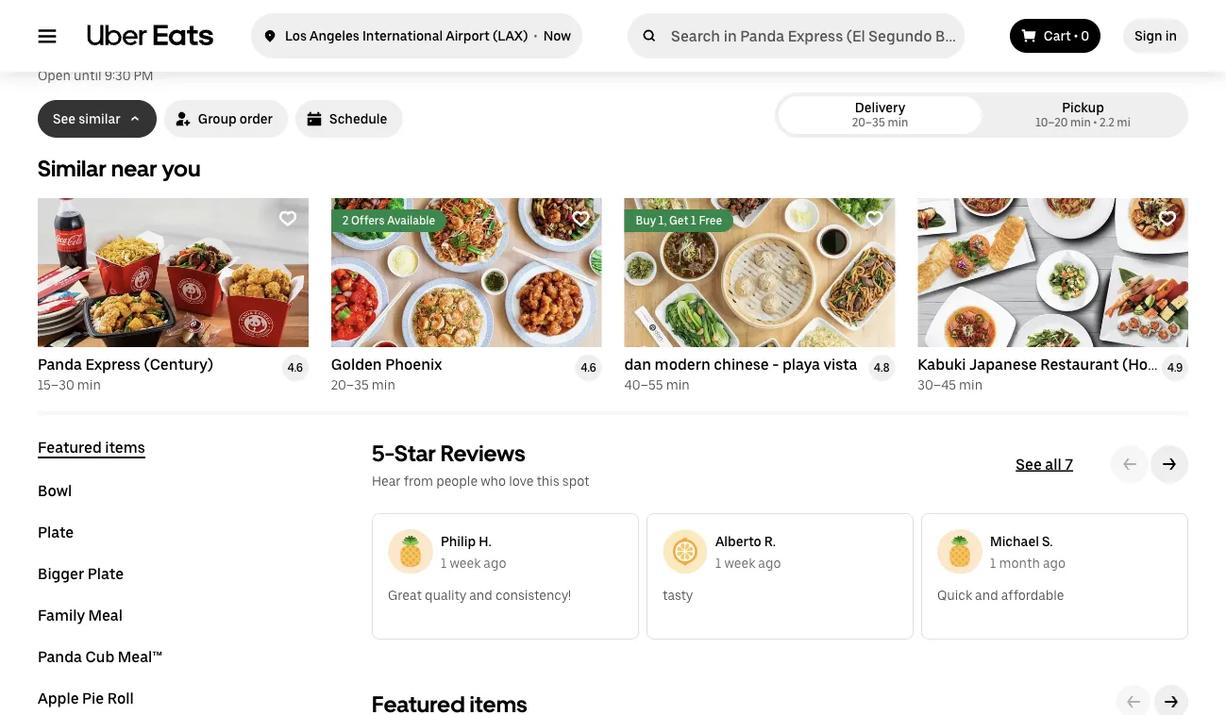 Task type: locate. For each thing, give the bounding box(es) containing it.
week down philip
[[450, 555, 481, 571]]

1 down alberto
[[716, 555, 721, 571]]

plate down bowl button
[[38, 523, 74, 541]]

playa
[[783, 355, 820, 373]]

1 inside alberto r. 1 week ago
[[716, 555, 721, 571]]

2 week from the left
[[724, 555, 755, 571]]

and
[[469, 588, 493, 604], [975, 588, 998, 604]]

&
[[540, 3, 562, 44]]

ago down r.
[[758, 555, 781, 571]]

panda inside panda express (century) 15–30 min
[[38, 355, 82, 373]]

panda inside panda cub meal™ button
[[38, 648, 82, 666]]

5- down los
[[283, 48, 297, 64]]

0 vertical spatial star
[[297, 48, 323, 64]]

1 left month
[[990, 555, 996, 571]]

panda for panda express (century) 15–30 min
[[38, 355, 82, 373]]

airport
[[446, 28, 490, 44]]

see similar
[[53, 111, 121, 127]]

panda express (el segundo blvd & nash st)
[[38, 3, 700, 44]]

ago down the h.
[[484, 555, 506, 571]]

panda express (century) 15–30 min
[[38, 355, 213, 393]]

dan modern chinese - playa vista 40–55 min
[[624, 355, 858, 393]]

0 horizontal spatial 4.6
[[287, 361, 303, 375]]

• left more
[[382, 48, 386, 64]]

see left similar on the top left of page
[[53, 111, 76, 127]]

0 horizontal spatial express
[[85, 355, 141, 373]]

2 ago from the left
[[758, 555, 781, 571]]

4.8
[[874, 361, 890, 375]]

michael s. image
[[937, 530, 983, 575]]

1 horizontal spatial star
[[395, 439, 436, 467]]

bowl
[[38, 482, 72, 500]]

1 4.6 from the left
[[287, 361, 303, 375]]

bowl button
[[38, 481, 72, 500]]

next image for previous icon
[[1162, 457, 1177, 472]]

1 inside the michael s. 1 month ago
[[990, 555, 996, 571]]

1 week from the left
[[450, 555, 481, 571]]

get
[[669, 214, 689, 227]]

golden
[[331, 355, 382, 373]]

min inside dan modern chinese - playa vista 40–55 min
[[666, 377, 690, 393]]

panda up "until" on the top left of the page
[[38, 3, 135, 44]]

1 horizontal spatial ago
[[758, 555, 781, 571]]

0 horizontal spatial and
[[469, 588, 493, 604]]

1 and from the left
[[469, 588, 493, 604]]

week down alberto
[[724, 555, 755, 571]]

reviews up who
[[441, 439, 525, 467]]

panda
[[38, 3, 135, 44], [38, 355, 82, 373], [38, 648, 82, 666]]

1 vertical spatial panda
[[38, 355, 82, 373]]

plate up "meal"
[[88, 565, 124, 583]]

1 inside philip h. 1 week ago
[[441, 555, 447, 571]]

0 horizontal spatial 5-
[[283, 48, 297, 64]]

pickup
[[1062, 100, 1104, 116]]

0 vertical spatial 5-
[[283, 48, 297, 64]]

7
[[1065, 455, 1073, 473]]

ago for michael s. 1 month ago
[[1043, 555, 1066, 571]]

express up read 5-star reviews • more info open until 9:30 pm
[[141, 3, 263, 44]]

chevron up small image
[[128, 112, 141, 126]]

1 ago from the left
[[484, 555, 506, 571]]

great quality and consistency!
[[388, 588, 571, 604]]

1 horizontal spatial 20–35
[[852, 116, 885, 129]]

r.
[[764, 533, 776, 549]]

people
[[436, 473, 478, 489]]

1 horizontal spatial add to favorites image
[[572, 210, 590, 228]]

40–55
[[624, 377, 663, 393]]

philip h. 1 week ago
[[441, 533, 506, 571]]

plate inside button
[[88, 565, 124, 583]]

open
[[38, 67, 71, 84]]

1 horizontal spatial week
[[724, 555, 755, 571]]

2 offers available
[[342, 214, 435, 227]]

you
[[162, 154, 201, 182]]

5-
[[283, 48, 297, 64], [372, 439, 395, 467]]

featured items
[[38, 438, 145, 456]]

1 down philip
[[441, 555, 447, 571]]

0 horizontal spatial add to favorites image
[[278, 210, 297, 228]]

uber eats home image
[[87, 25, 213, 47]]

ago down "s."
[[1043, 555, 1066, 571]]

1 vertical spatial plate
[[88, 565, 124, 583]]

1 horizontal spatial plate
[[88, 565, 124, 583]]

1 vertical spatial 20–35
[[331, 377, 369, 393]]

who
[[481, 473, 506, 489]]

1 horizontal spatial see
[[1016, 455, 1042, 473]]

add to favorites image for kabuki japanese restaurant (howard hughe
[[1158, 210, 1177, 228]]

0 vertical spatial 20–35
[[852, 116, 885, 129]]

1 vertical spatial next image
[[1164, 695, 1179, 710]]

panda up 15–30
[[38, 355, 82, 373]]

2 vertical spatial panda
[[38, 648, 82, 666]]

star
[[297, 48, 323, 64], [395, 439, 436, 467]]

ago for philip h. 1 week ago
[[484, 555, 506, 571]]

navigation
[[38, 438, 327, 716]]

express left (century)
[[85, 355, 141, 373]]

1 horizontal spatial and
[[975, 588, 998, 604]]

1,
[[659, 214, 667, 227]]

los
[[285, 28, 307, 44]]

offers
[[351, 214, 385, 227]]

0 horizontal spatial reviews
[[326, 48, 376, 64]]

• left the 2.2
[[1094, 116, 1097, 129]]

next image
[[1162, 457, 1177, 472], [1164, 695, 1179, 710]]

st)
[[655, 3, 700, 44]]

this
[[537, 473, 560, 489]]

express inside panda express (century) 15–30 min
[[85, 355, 141, 373]]

panda left the "cub"
[[38, 648, 82, 666]]

see all 7 link
[[1016, 455, 1073, 474]]

0 horizontal spatial ago
[[484, 555, 506, 571]]

panda cub meal™
[[38, 648, 162, 666]]

0 vertical spatial see
[[53, 111, 76, 127]]

20–35 inside golden phoenix 20–35 min
[[331, 377, 369, 393]]

20–35
[[852, 116, 885, 129], [331, 377, 369, 393]]

express
[[141, 3, 263, 44], [85, 355, 141, 373]]

0 horizontal spatial star
[[297, 48, 323, 64]]

1 add to favorites image from the left
[[278, 210, 297, 228]]

3 ago from the left
[[1043, 555, 1066, 571]]

week inside alberto r. 1 week ago
[[724, 555, 755, 571]]

0 vertical spatial express
[[141, 3, 263, 44]]

5- inside 5-star reviews hear from people who love this spot
[[372, 439, 395, 467]]

panda for panda cub meal™
[[38, 648, 82, 666]]

2 horizontal spatial add to favorites image
[[1158, 210, 1177, 228]]

week inside philip h. 1 week ago
[[450, 555, 481, 571]]

next image right previous icon
[[1162, 457, 1177, 472]]

•
[[534, 28, 537, 44], [1074, 28, 1078, 44], [382, 48, 386, 64], [1094, 116, 1097, 129]]

see left all
[[1016, 455, 1042, 473]]

angeles
[[310, 28, 360, 44]]

1 horizontal spatial 4.6
[[581, 361, 596, 375]]

1 horizontal spatial reviews
[[441, 439, 525, 467]]

read
[[249, 48, 280, 64]]

2 horizontal spatial ago
[[1043, 555, 1066, 571]]

sign in link
[[1124, 19, 1188, 53]]

0 horizontal spatial see
[[53, 111, 76, 127]]

0 vertical spatial plate
[[38, 523, 74, 541]]

2 add to favorites image from the left
[[572, 210, 590, 228]]

schedule button
[[296, 100, 402, 138], [296, 100, 402, 138]]

meal™
[[118, 648, 162, 666]]

min inside pickup 10–20 min • 2.2 mi
[[1070, 116, 1091, 129]]

1 horizontal spatial express
[[141, 3, 263, 44]]

week
[[450, 555, 481, 571], [724, 555, 755, 571]]

2 panda from the top
[[38, 355, 82, 373]]

see all 7
[[1016, 455, 1073, 473]]

3 add to favorites image from the left
[[1158, 210, 1177, 228]]

more
[[392, 48, 424, 64]]

1 vertical spatial reviews
[[441, 439, 525, 467]]

5- up hear
[[372, 439, 395, 467]]

roll
[[107, 690, 134, 708]]

1 vertical spatial see
[[1016, 455, 1042, 473]]

• inside pickup 10–20 min • 2.2 mi
[[1094, 116, 1097, 129]]

ago inside philip h. 1 week ago
[[484, 555, 506, 571]]

plate
[[38, 523, 74, 541], [88, 565, 124, 583]]

add to favorites image
[[278, 210, 297, 228], [572, 210, 590, 228], [1158, 210, 1177, 228]]

cart
[[1044, 28, 1071, 44]]

4.6 left golden in the left of the page
[[287, 361, 303, 375]]

star up from at the bottom of page
[[395, 439, 436, 467]]

more info link
[[392, 48, 451, 64]]

15–30
[[38, 377, 74, 393]]

see for see similar
[[53, 111, 76, 127]]

from
[[404, 473, 433, 489]]

delivery 20–35 min
[[852, 100, 908, 129]]

5-star reviews hear from people who love this spot
[[372, 439, 589, 489]]

see
[[53, 111, 76, 127], [1016, 455, 1042, 473]]

1 horizontal spatial 5-
[[372, 439, 395, 467]]

0 vertical spatial next image
[[1162, 457, 1177, 472]]

buy
[[636, 214, 656, 227]]

(howard
[[1122, 355, 1183, 373]]

9:30
[[104, 67, 131, 84]]

delivery
[[855, 100, 905, 116]]

10–20
[[1036, 116, 1068, 129]]

reviews down angeles
[[326, 48, 376, 64]]

2 4.6 from the left
[[581, 361, 596, 375]]

0 horizontal spatial plate
[[38, 523, 74, 541]]

and right quick
[[975, 588, 998, 604]]

los angeles international airport (lax) • now
[[285, 28, 571, 44]]

panda cub meal™ button
[[38, 648, 162, 666]]

1 vertical spatial 5-
[[372, 439, 395, 467]]

0 vertical spatial reviews
[[326, 48, 376, 64]]

quick and affordable
[[937, 588, 1064, 604]]

next image right previous image
[[1164, 695, 1179, 710]]

4.6 left dan
[[581, 361, 596, 375]]

navigation containing featured items
[[38, 438, 327, 716]]

1 vertical spatial express
[[85, 355, 141, 373]]

sign in
[[1135, 28, 1177, 44]]

and right quality
[[469, 588, 493, 604]]

similar near you
[[38, 154, 201, 182]]

1 panda from the top
[[38, 3, 135, 44]]

0 vertical spatial panda
[[38, 3, 135, 44]]

3 panda from the top
[[38, 648, 82, 666]]

affordable
[[1001, 588, 1064, 604]]

reviews
[[326, 48, 376, 64], [441, 439, 525, 467]]

1 vertical spatial star
[[395, 439, 436, 467]]

-
[[772, 355, 779, 373]]

0 horizontal spatial week
[[450, 555, 481, 571]]

star down los
[[297, 48, 323, 64]]

blvd
[[466, 3, 533, 44]]

ago inside the michael s. 1 month ago
[[1043, 555, 1066, 571]]

previous image
[[1122, 457, 1137, 472]]

sign
[[1135, 28, 1163, 44]]

0 horizontal spatial 20–35
[[331, 377, 369, 393]]

ago inside alberto r. 1 week ago
[[758, 555, 781, 571]]

1 for tasty
[[716, 555, 721, 571]]

alberto r. image
[[663, 530, 708, 575]]



Task type: vqa. For each thing, say whether or not it's contained in the screenshot.
leftmost garlic
no



Task type: describe. For each thing, give the bounding box(es) containing it.
now
[[543, 28, 571, 44]]

panda for panda express (el segundo blvd & nash st)
[[38, 3, 135, 44]]

apple pie roll button
[[38, 689, 134, 708]]

family meal button
[[38, 606, 123, 625]]

add to favorites image for panda express (century)
[[278, 210, 297, 228]]

h.
[[479, 533, 492, 549]]

schedule
[[330, 111, 387, 127]]

philip h. image
[[388, 530, 433, 575]]

philip
[[441, 533, 476, 549]]

1 right get
[[691, 214, 696, 227]]

4.9
[[1167, 361, 1183, 375]]

Search in Panda Express (El Segundo Blvd & Nash St) text field
[[671, 26, 957, 45]]

express for (el
[[141, 3, 263, 44]]

0
[[1081, 28, 1090, 44]]

bigger plate button
[[38, 564, 124, 583]]

(lax)
[[493, 28, 528, 44]]

apple pie roll
[[38, 690, 134, 708]]

apple
[[38, 690, 79, 708]]

all
[[1045, 455, 1062, 473]]

reviews inside read 5-star reviews • more info open until 9:30 pm
[[326, 48, 376, 64]]

• left '&'
[[534, 28, 537, 44]]

min inside delivery 20–35 min
[[888, 116, 908, 129]]

tasty
[[663, 588, 693, 604]]

info
[[427, 48, 451, 64]]

pickup 10–20 min • 2.2 mi
[[1036, 100, 1131, 129]]

1 for quick and affordable
[[990, 555, 996, 571]]

pm
[[134, 67, 153, 84]]

segundo
[[316, 3, 459, 44]]

buy 1, get 1 free
[[636, 214, 722, 227]]

main navigation menu image
[[38, 26, 57, 45]]

phoenix
[[385, 355, 442, 373]]

min inside golden phoenix 20–35 min
[[372, 377, 395, 393]]

add to favorites image for golden phoenix
[[572, 210, 590, 228]]

4.6 for panda express (century)
[[287, 361, 303, 375]]

near
[[111, 154, 157, 182]]

ago for alberto r. 1 week ago
[[758, 555, 781, 571]]

deliver to image
[[262, 25, 278, 47]]

see for see all 7
[[1016, 455, 1042, 473]]

2
[[342, 214, 349, 227]]

michael s. 1 month ago
[[990, 533, 1066, 571]]

nash
[[569, 3, 648, 44]]

free
[[699, 214, 722, 227]]

family meal
[[38, 607, 123, 624]]

bigger plate
[[38, 565, 124, 583]]

kabuki japanese restaurant (howard hughe 30–45 min
[[918, 355, 1226, 393]]

similar
[[38, 154, 107, 182]]

2 and from the left
[[975, 588, 998, 604]]

express for (century)
[[85, 355, 141, 373]]

hughe
[[1186, 355, 1226, 373]]

group order link
[[164, 100, 288, 138]]

featured items button
[[38, 438, 145, 459]]

add to favorites image
[[865, 210, 884, 228]]

dan
[[624, 355, 651, 373]]

star inside 5-star reviews hear from people who love this spot
[[395, 439, 436, 467]]

min inside kabuki japanese restaurant (howard hughe 30–45 min
[[959, 377, 983, 393]]

1 for great quality and consistency!
[[441, 555, 447, 571]]

hear
[[372, 473, 401, 489]]

previous image
[[1126, 695, 1141, 710]]

japanese
[[970, 355, 1037, 373]]

available
[[387, 214, 435, 227]]

featured
[[38, 438, 102, 456]]

plate button
[[38, 523, 74, 542]]

next image for previous image
[[1164, 695, 1179, 710]]

family
[[38, 607, 85, 624]]

in
[[1166, 28, 1177, 44]]

30–45
[[918, 377, 956, 393]]

order
[[240, 111, 273, 127]]

week for alberto
[[724, 555, 755, 571]]

mi
[[1117, 116, 1131, 129]]

group order
[[198, 111, 273, 127]]

michael
[[990, 533, 1039, 549]]

month
[[999, 555, 1040, 571]]

cub
[[85, 648, 114, 666]]

reviews inside 5-star reviews hear from people who love this spot
[[441, 439, 525, 467]]

(century)
[[144, 355, 213, 373]]

s.
[[1042, 533, 1053, 549]]

star inside read 5-star reviews • more info open until 9:30 pm
[[297, 48, 323, 64]]

2.2
[[1100, 116, 1115, 129]]

items
[[105, 438, 145, 456]]

4.6 for golden phoenix
[[581, 361, 596, 375]]

vista
[[824, 355, 858, 373]]

(el
[[270, 3, 309, 44]]

5- inside read 5-star reviews • more info open until 9:30 pm
[[283, 48, 297, 64]]

bigger
[[38, 565, 84, 583]]

week for philip
[[450, 555, 481, 571]]

• left 0
[[1074, 28, 1078, 44]]

restaurant
[[1040, 355, 1119, 373]]

min inside panda express (century) 15–30 min
[[77, 377, 101, 393]]

kabuki
[[918, 355, 966, 373]]

quick
[[937, 588, 972, 604]]

• inside read 5-star reviews • more info open until 9:30 pm
[[382, 48, 386, 64]]

20–35 inside delivery 20–35 min
[[852, 116, 885, 129]]

alberto r. 1 week ago
[[716, 533, 781, 571]]

[object Object] radio
[[986, 96, 1181, 134]]

golden phoenix 20–35 min
[[331, 355, 442, 393]]

chinese
[[714, 355, 769, 373]]

group
[[198, 111, 237, 127]]

[object Object] radio
[[783, 96, 978, 134]]

love
[[509, 473, 534, 489]]

modern
[[655, 355, 711, 373]]



